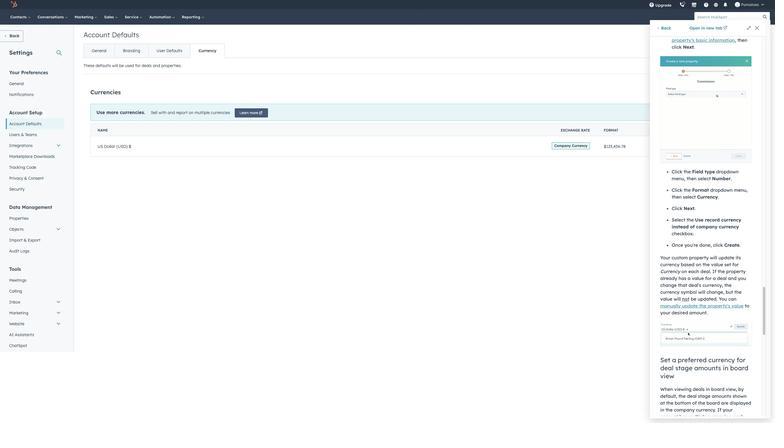 Task type: locate. For each thing, give the bounding box(es) containing it.
0 vertical spatial and
[[153, 63, 160, 68]]

will
[[112, 63, 118, 68]]

learn more link
[[235, 109, 268, 118]]

users
[[9, 132, 20, 138]]

data
[[9, 205, 20, 211]]

general for your
[[9, 81, 24, 86]]

0 vertical spatial general
[[92, 48, 107, 53]]

account for users & teams
[[9, 110, 28, 116]]

navigation
[[84, 44, 225, 58]]

1 vertical spatial general
[[9, 81, 24, 86]]

add currency
[[725, 90, 752, 95]]

account defaults
[[84, 30, 139, 39], [9, 122, 42, 127]]

currency for add currency
[[734, 90, 752, 95]]

branding link
[[115, 44, 148, 58]]

0 vertical spatial defaults
[[112, 30, 139, 39]]

defaults up users & teams link
[[26, 122, 42, 127]]

0 horizontal spatial marketing
[[9, 311, 28, 316]]

company currency
[[555, 144, 588, 148]]

0 vertical spatial &
[[21, 132, 24, 138]]

menu item
[[676, 0, 677, 9]]

automation link
[[146, 9, 179, 25]]

your
[[9, 70, 20, 76]]

account setup element
[[6, 110, 64, 195]]

be
[[119, 63, 124, 68]]

1 vertical spatial currency
[[734, 90, 752, 95]]

audit
[[9, 249, 19, 254]]

use
[[97, 110, 105, 115]]

2 vertical spatial account
[[9, 122, 25, 127]]

0 horizontal spatial general link
[[6, 78, 64, 89]]

0 horizontal spatial more
[[106, 110, 119, 115]]

general link for defaults
[[84, 44, 115, 58]]

currencies.
[[120, 110, 145, 115]]

1 horizontal spatial account defaults
[[84, 30, 139, 39]]

currency for company currency
[[572, 144, 588, 148]]

service link
[[121, 9, 146, 25]]

these defaults will be used for deals and properties.
[[84, 63, 182, 68]]

defaults
[[96, 63, 111, 68]]

defaults inside account defaults link
[[26, 122, 42, 127]]

these
[[84, 63, 95, 68]]

0 vertical spatial account defaults
[[84, 30, 139, 39]]

0 vertical spatial currency
[[199, 48, 217, 53]]

users & teams
[[9, 132, 37, 138]]

more right use
[[106, 110, 119, 115]]

1 vertical spatial defaults
[[167, 48, 182, 53]]

tracking
[[9, 165, 25, 170]]

tyler black image
[[736, 2, 741, 7]]

general link down preferences
[[6, 78, 64, 89]]

1 horizontal spatial marketing
[[75, 15, 95, 19]]

account setup
[[9, 110, 42, 116]]

and right deals
[[153, 63, 160, 68]]

currencies
[[90, 89, 121, 96]]

& left export
[[24, 238, 27, 243]]

sales
[[104, 15, 115, 19]]

navigation containing general
[[84, 44, 225, 58]]

0 vertical spatial general link
[[84, 44, 115, 58]]

help image
[[704, 3, 709, 8]]

users & teams link
[[6, 130, 64, 140]]

chatspot link
[[6, 341, 64, 352]]

notifications
[[9, 92, 34, 97]]

marketplaces image
[[692, 3, 697, 8]]

sales link
[[101, 9, 121, 25]]

account left setup
[[9, 110, 28, 116]]

1 vertical spatial general link
[[6, 78, 64, 89]]

0 horizontal spatial general
[[9, 81, 24, 86]]

0 horizontal spatial defaults
[[26, 122, 42, 127]]

2 vertical spatial currency
[[572, 144, 588, 148]]

more right learn
[[250, 111, 258, 115]]

account defaults inside account defaults link
[[9, 122, 42, 127]]

user
[[157, 48, 165, 53]]

exchange rate
[[561, 128, 591, 133]]

1 vertical spatial account
[[9, 110, 28, 116]]

marketing
[[75, 15, 95, 19], [9, 311, 28, 316]]

marketing inside button
[[9, 311, 28, 316]]

1 vertical spatial and
[[168, 110, 175, 115]]

general down your
[[9, 81, 24, 86]]

1 horizontal spatial more
[[250, 111, 258, 115]]

& inside users & teams link
[[21, 132, 24, 138]]

marketing up the 'website'
[[9, 311, 28, 316]]

1 horizontal spatial general link
[[84, 44, 115, 58]]

multiple
[[195, 110, 210, 115]]

upgrade
[[656, 3, 672, 7]]

defaults right user
[[167, 48, 182, 53]]

upgrade image
[[650, 3, 655, 8]]

tracking code
[[9, 165, 36, 170]]

general for account
[[92, 48, 107, 53]]

us dollar (usd) $
[[98, 144, 131, 149]]

downloads
[[34, 154, 55, 159]]

account defaults down 'sales' link
[[84, 30, 139, 39]]

pomatoes
[[742, 2, 760, 7]]

account defaults up the users & teams
[[9, 122, 42, 127]]

name
[[98, 128, 108, 133]]

1 horizontal spatial currency
[[572, 144, 588, 148]]

marketing left 'sales'
[[75, 15, 95, 19]]

conversations link
[[34, 9, 71, 25]]

data management element
[[6, 205, 64, 257]]

back
[[9, 33, 20, 38]]

account down marketing link at the left top
[[84, 30, 110, 39]]

menu
[[646, 0, 769, 9]]

import
[[9, 238, 23, 243]]

objects button
[[6, 224, 64, 235]]

help button
[[702, 0, 712, 9]]

on
[[189, 110, 194, 115]]

more for use
[[106, 110, 119, 115]]

security
[[9, 187, 25, 192]]

account
[[84, 30, 110, 39], [9, 110, 28, 116], [9, 122, 25, 127]]

data management
[[9, 205, 52, 211]]

defaults
[[112, 30, 139, 39], [167, 48, 182, 53], [26, 122, 42, 127]]

account up users
[[9, 122, 25, 127]]

defaults up branding link
[[112, 30, 139, 39]]

contacts link
[[7, 9, 34, 25]]

general link up defaults
[[84, 44, 115, 58]]

&
[[21, 132, 24, 138], [24, 176, 27, 181], [24, 238, 27, 243]]

learn
[[240, 111, 249, 115]]

1 vertical spatial account defaults
[[9, 122, 42, 127]]

2 horizontal spatial currency
[[734, 90, 752, 95]]

website
[[9, 322, 24, 327]]

& inside import & export link
[[24, 238, 27, 243]]

1 vertical spatial marketing
[[9, 311, 28, 316]]

1 horizontal spatial and
[[168, 110, 175, 115]]

0 horizontal spatial account defaults
[[9, 122, 42, 127]]

report
[[176, 110, 188, 115]]

marketplace
[[9, 154, 33, 159]]

calling icon button
[[678, 1, 688, 8]]

notifications link
[[6, 89, 64, 100]]

reporting link
[[179, 9, 208, 25]]

2 vertical spatial defaults
[[26, 122, 42, 127]]

general up defaults
[[92, 48, 107, 53]]

currency inside button
[[734, 90, 752, 95]]

more inside "learn more" 'link'
[[250, 111, 258, 115]]

and right with
[[168, 110, 175, 115]]

settings image
[[714, 2, 719, 8]]

& inside privacy & consent link
[[24, 176, 27, 181]]

& right users
[[21, 132, 24, 138]]

hubspot image
[[10, 1, 17, 8]]

pomatoes button
[[732, 0, 768, 9]]

0 vertical spatial account
[[84, 30, 110, 39]]

0 horizontal spatial and
[[153, 63, 160, 68]]

1 vertical spatial &
[[24, 176, 27, 181]]

1 horizontal spatial general
[[92, 48, 107, 53]]

service
[[125, 15, 140, 19]]

ai assistants
[[9, 333, 34, 338]]

learn more
[[240, 111, 258, 115]]

general
[[92, 48, 107, 53], [9, 81, 24, 86]]

more for learn
[[250, 111, 258, 115]]

import & export
[[9, 238, 40, 243]]

us
[[98, 144, 103, 149]]

general inside navigation
[[92, 48, 107, 53]]

general link
[[84, 44, 115, 58], [6, 78, 64, 89]]

2 horizontal spatial defaults
[[167, 48, 182, 53]]

defaults inside user defaults link
[[167, 48, 182, 53]]

marketing button
[[6, 308, 64, 319]]

search button
[[761, 12, 771, 22]]

general inside your preferences element
[[9, 81, 24, 86]]

(usd)
[[117, 144, 128, 149]]

2 vertical spatial &
[[24, 238, 27, 243]]

more
[[106, 110, 119, 115], [250, 111, 258, 115]]

properties
[[9, 216, 29, 221]]

your preferences element
[[6, 70, 64, 100]]

& right "privacy"
[[24, 176, 27, 181]]

currencies banner
[[90, 85, 767, 98]]



Task type: vqa. For each thing, say whether or not it's contained in the screenshot.
right group
no



Task type: describe. For each thing, give the bounding box(es) containing it.
meetings
[[9, 278, 26, 284]]

$
[[129, 144, 131, 149]]

1 horizontal spatial defaults
[[112, 30, 139, 39]]

management
[[22, 205, 52, 211]]

rate
[[582, 128, 591, 133]]

meetings link
[[6, 275, 64, 286]]

$123,456.78
[[604, 144, 626, 149]]

back link
[[0, 30, 23, 42]]

contacts
[[10, 15, 28, 19]]

& for consent
[[24, 176, 27, 181]]

automation
[[149, 15, 172, 19]]

privacy
[[9, 176, 23, 181]]

code
[[26, 165, 36, 170]]

tools
[[9, 267, 21, 273]]

account defaults link
[[6, 119, 64, 130]]

account for branding
[[84, 30, 110, 39]]

format
[[604, 128, 619, 133]]

conversations
[[38, 15, 65, 19]]

add currency button
[[716, 87, 767, 98]]

for
[[135, 63, 141, 68]]

audit logs
[[9, 249, 29, 254]]

preferences
[[21, 70, 48, 76]]

calling link
[[6, 286, 64, 297]]

settings link
[[713, 2, 720, 8]]

user defaults link
[[148, 44, 190, 58]]

notifications button
[[721, 0, 731, 9]]

privacy & consent
[[9, 176, 44, 181]]

tools element
[[6, 267, 64, 352]]

& for export
[[24, 238, 27, 243]]

properties.
[[161, 63, 182, 68]]

dollar
[[104, 144, 115, 149]]

security link
[[6, 184, 64, 195]]

marketplaces button
[[689, 0, 701, 9]]

used
[[125, 63, 134, 68]]

sell
[[151, 110, 158, 115]]

add
[[725, 90, 733, 95]]

marketplace downloads
[[9, 154, 55, 159]]

sell with and report on multiple currencies
[[151, 110, 230, 115]]

calling
[[9, 289, 22, 294]]

export
[[28, 238, 40, 243]]

your preferences
[[9, 70, 48, 76]]

inbox button
[[6, 297, 64, 308]]

& for teams
[[21, 132, 24, 138]]

defaults for account defaults link
[[26, 122, 42, 127]]

search image
[[764, 15, 768, 19]]

assistants
[[15, 333, 34, 338]]

use more currencies.
[[97, 110, 145, 115]]

menu containing pomatoes
[[646, 0, 769, 9]]

hubspot link
[[7, 1, 22, 8]]

logs
[[20, 249, 29, 254]]

reporting
[[182, 15, 201, 19]]

ai assistants link
[[6, 330, 64, 341]]

marketing link
[[71, 9, 101, 25]]

company
[[555, 144, 571, 148]]

defaults for user defaults link
[[167, 48, 182, 53]]

0 vertical spatial marketing
[[75, 15, 95, 19]]

import & export link
[[6, 235, 64, 246]]

teams
[[25, 132, 37, 138]]

general link for preferences
[[6, 78, 64, 89]]

privacy & consent link
[[6, 173, 64, 184]]

branding
[[123, 48, 140, 53]]

ai
[[9, 333, 14, 338]]

deals
[[142, 63, 152, 68]]

notifications image
[[724, 3, 729, 8]]

settings
[[9, 49, 33, 56]]

Search HubSpot search field
[[695, 12, 765, 22]]

with
[[159, 110, 167, 115]]

integrations button
[[6, 140, 64, 151]]

0 horizontal spatial currency
[[199, 48, 217, 53]]

user defaults
[[157, 48, 182, 53]]

objects
[[9, 227, 24, 232]]

inbox
[[9, 300, 20, 305]]

tracking code link
[[6, 162, 64, 173]]

calling icon image
[[680, 2, 685, 7]]

audit logs link
[[6, 246, 64, 257]]

marketplace downloads link
[[6, 151, 64, 162]]



